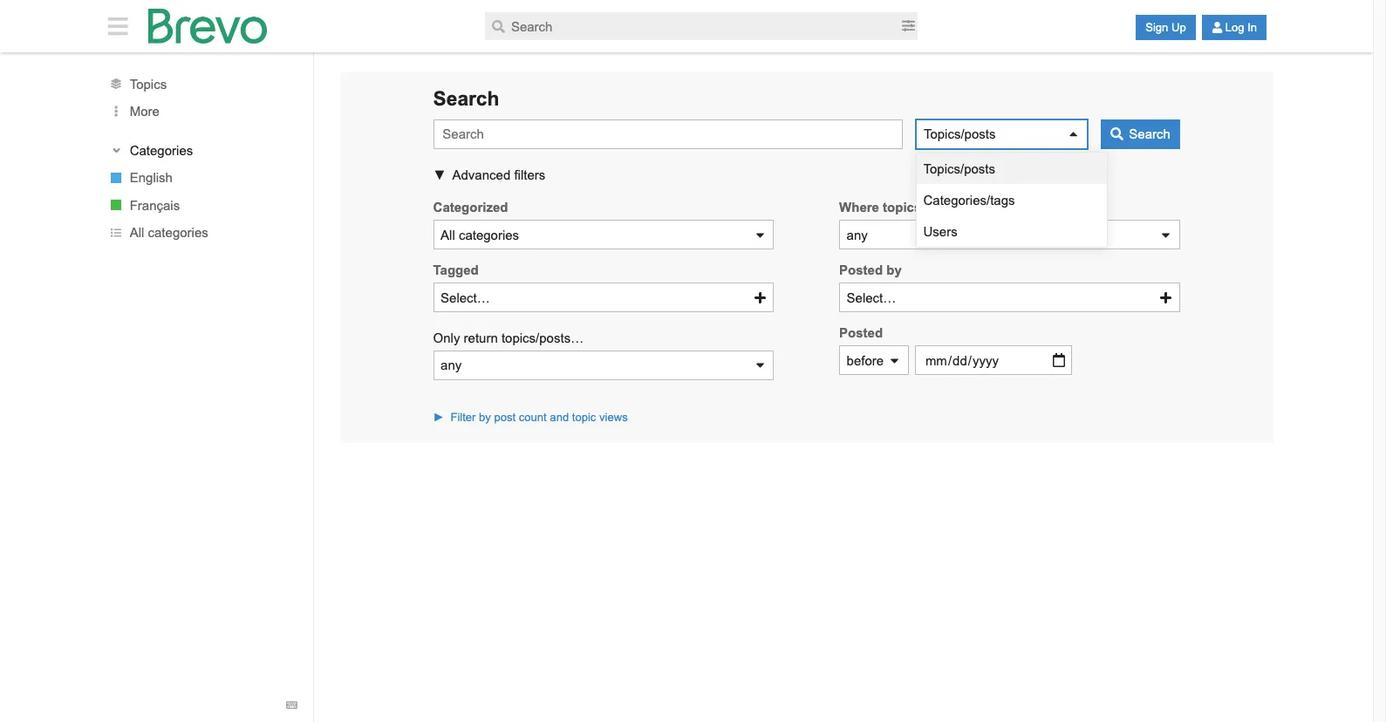 Task type: locate. For each thing, give the bounding box(es) containing it.
0 vertical spatial by
[[887, 263, 902, 278]]

brevo community image
[[148, 9, 267, 44]]

categorized
[[433, 200, 508, 215]]

categories
[[148, 225, 208, 240], [459, 228, 519, 243]]

search image
[[493, 20, 506, 33], [1111, 128, 1124, 141]]

views
[[600, 411, 628, 424]]

count
[[519, 411, 547, 424]]

0 horizontal spatial search image
[[493, 20, 506, 33]]

select… down tagged
[[441, 291, 490, 305]]

1 horizontal spatial select…
[[847, 291, 897, 305]]

0 vertical spatial search image
[[493, 20, 506, 33]]

1 horizontal spatial search image
[[1111, 128, 1124, 141]]

log in
[[1226, 21, 1258, 34]]

0 vertical spatial any
[[847, 228, 868, 243]]

in
[[1248, 21, 1258, 34]]

1 vertical spatial posted
[[840, 326, 883, 341]]

0 horizontal spatial search
[[433, 87, 500, 110]]

more button
[[91, 98, 313, 125]]

0 horizontal spatial categories
[[148, 225, 208, 240]]

any
[[847, 228, 868, 243], [441, 358, 462, 373]]

3 radio item from the top
[[917, 216, 1108, 247]]

select…
[[441, 291, 490, 305], [847, 291, 897, 305]]

post
[[494, 411, 516, 424]]

return
[[464, 331, 498, 346]]

radio item
[[917, 153, 1108, 184], [917, 184, 1108, 216], [917, 216, 1108, 247]]

1 posted from the top
[[840, 263, 883, 278]]

all categories down "français"
[[130, 225, 208, 240]]

categories down categorized
[[459, 228, 519, 243]]

2 select… from the left
[[847, 291, 897, 305]]

0 horizontal spatial any
[[441, 358, 462, 373]]

any down where at the top
[[847, 228, 868, 243]]

0 horizontal spatial select…
[[441, 291, 490, 305]]

1 horizontal spatial all categories
[[441, 228, 519, 243]]

topics/posts…
[[502, 331, 584, 346]]

all categories down categorized
[[441, 228, 519, 243]]

1 select… from the left
[[441, 291, 490, 305]]

posted
[[840, 263, 883, 278], [840, 326, 883, 341]]

2 radio item from the top
[[917, 184, 1108, 216]]

0 horizontal spatial by
[[479, 411, 491, 424]]

up
[[1172, 21, 1187, 34]]

filters
[[514, 167, 546, 182]]

more
[[130, 104, 160, 119]]

2 posted from the top
[[840, 326, 883, 341]]

any down only
[[441, 358, 462, 373]]

menu
[[917, 153, 1108, 247]]

search main content
[[91, 52, 1283, 723]]

topics/posts
[[924, 127, 996, 142]]

all categories
[[130, 225, 208, 240], [441, 228, 519, 243]]

enter search keyword text field
[[433, 119, 904, 149]]

none search field containing search
[[340, 72, 1274, 442]]

topics
[[883, 200, 922, 215]]

categories down "français"
[[148, 225, 208, 240]]

posted up the before
[[840, 326, 883, 341]]

advanced filters
[[453, 167, 546, 182]]

posted for posted by
[[840, 263, 883, 278]]

1 horizontal spatial by
[[887, 263, 902, 278]]

1 vertical spatial by
[[479, 411, 491, 424]]

by down topics
[[887, 263, 902, 278]]

region
[[340, 442, 1274, 468]]

all right the list icon
[[130, 225, 144, 240]]

search
[[433, 87, 500, 110], [1130, 127, 1171, 142]]

Search text field
[[485, 12, 900, 40]]

1 horizontal spatial all
[[441, 228, 455, 243]]

by for filter
[[479, 411, 491, 424]]

keyboard shortcuts image
[[286, 700, 297, 712]]

1 horizontal spatial categories
[[459, 228, 519, 243]]

all
[[130, 225, 144, 240], [441, 228, 455, 243]]

log in button
[[1202, 15, 1267, 40]]

region inside search main content
[[340, 442, 1274, 468]]

by left the post
[[479, 411, 491, 424]]

posted down where at the top
[[840, 263, 883, 278]]

1 vertical spatial search
[[1130, 127, 1171, 142]]

1 horizontal spatial any
[[847, 228, 868, 243]]

0 vertical spatial posted
[[840, 263, 883, 278]]

None search field
[[340, 72, 1274, 442]]

select… down posted by
[[847, 291, 897, 305]]

by
[[887, 263, 902, 278], [479, 411, 491, 424]]

1 horizontal spatial search
[[1130, 127, 1171, 142]]

where topics
[[840, 200, 922, 215]]

categories button
[[108, 141, 297, 159]]

posted by
[[840, 263, 902, 278]]

filter by post count and topic views
[[451, 411, 628, 424]]

all categories link
[[91, 219, 313, 247]]

1 vertical spatial search image
[[1111, 128, 1124, 141]]

1 vertical spatial any
[[441, 358, 462, 373]]

select… for posted by
[[847, 291, 897, 305]]

tagged
[[433, 263, 479, 278]]

select… for tagged
[[441, 291, 490, 305]]

categories
[[130, 143, 193, 158]]

all down categorized
[[441, 228, 455, 243]]



Task type: vqa. For each thing, say whether or not it's contained in the screenshot.
2nd Posted
yes



Task type: describe. For each thing, give the bounding box(es) containing it.
where
[[840, 200, 880, 215]]

hide sidebar image
[[103, 15, 133, 38]]

search button
[[1101, 119, 1180, 149]]

ellipsis v image
[[108, 106, 125, 117]]

sign
[[1146, 21, 1169, 34]]

topic
[[572, 411, 596, 424]]

any for where
[[847, 228, 868, 243]]

all inside search field
[[441, 228, 455, 243]]

categories inside search field
[[459, 228, 519, 243]]

and
[[550, 411, 569, 424]]

sign up button
[[1136, 15, 1196, 40]]

search image inside button
[[1111, 128, 1124, 141]]

only return topics/posts…
[[433, 331, 584, 346]]

before
[[847, 353, 884, 368]]

sign up
[[1146, 21, 1187, 34]]

open advanced search image
[[903, 20, 916, 33]]

topics link
[[91, 70, 313, 98]]

any for only
[[441, 358, 462, 373]]

filter
[[451, 411, 476, 424]]

english link
[[91, 164, 313, 192]]

only
[[433, 331, 460, 346]]

français link
[[91, 192, 313, 219]]

advanced
[[453, 167, 511, 182]]

1 radio item from the top
[[917, 153, 1108, 184]]

topics
[[130, 76, 167, 91]]

date date field
[[916, 346, 1073, 376]]

search inside button
[[1130, 127, 1171, 142]]

angle down image
[[111, 145, 122, 156]]

0 horizontal spatial all categories
[[130, 225, 208, 240]]

english
[[130, 170, 173, 185]]

by for posted
[[887, 263, 902, 278]]

none search field inside search main content
[[340, 72, 1274, 442]]

layer group image
[[111, 79, 122, 89]]

menu inside search field
[[917, 153, 1108, 247]]

français
[[130, 198, 180, 213]]

log
[[1226, 21, 1245, 34]]

user image
[[1212, 22, 1223, 33]]

0 vertical spatial search
[[433, 87, 500, 110]]

0 horizontal spatial all
[[130, 225, 144, 240]]

list image
[[111, 228, 122, 238]]

posted for posted
[[840, 326, 883, 341]]



